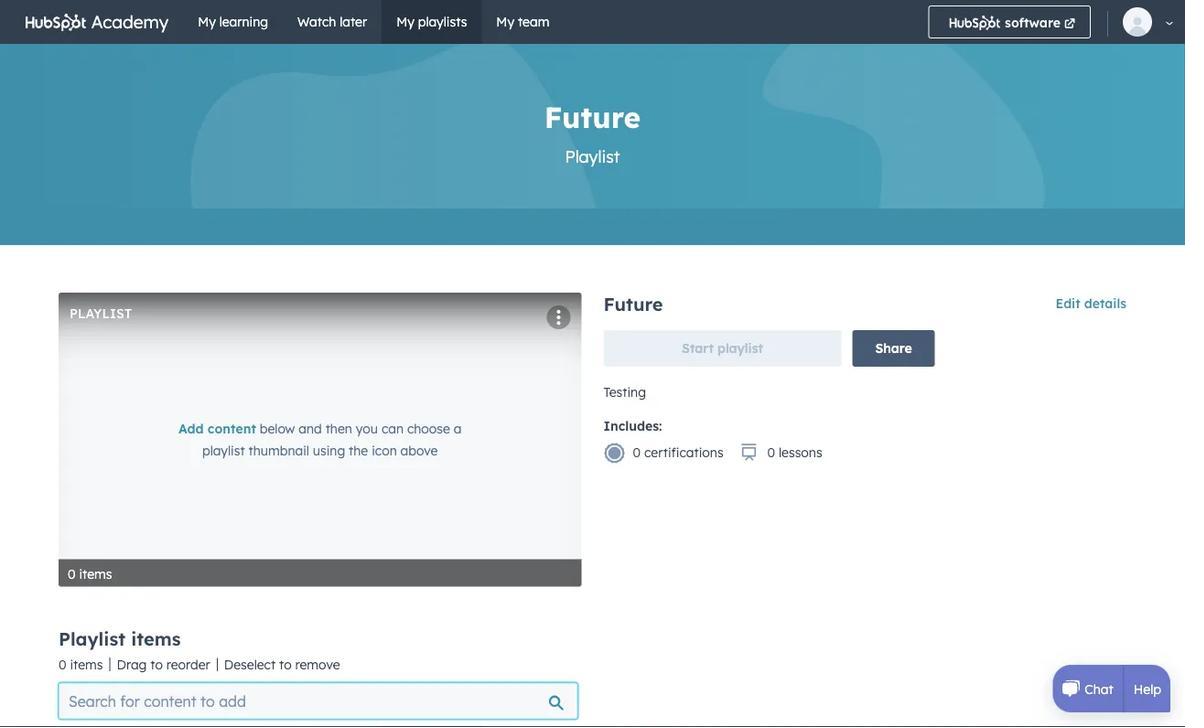 Task type: vqa. For each thing, say whether or not it's contained in the screenshot.
bottommost information
no



Task type: describe. For each thing, give the bounding box(es) containing it.
deselect
[[224, 657, 276, 673]]

drag to reorder
[[117, 657, 210, 673]]

add content button
[[178, 421, 256, 437]]

remove
[[295, 657, 340, 673]]

my team link
[[482, 0, 564, 44]]

edit details
[[1056, 296, 1126, 312]]

below
[[260, 421, 295, 437]]

0 lessons
[[767, 444, 822, 460]]

watch later
[[297, 14, 367, 30]]

my for my team
[[496, 14, 514, 30]]

2 vertical spatial items
[[70, 657, 103, 673]]

my for my playlists
[[396, 14, 414, 30]]

a
[[454, 421, 462, 437]]

thumbnail
[[249, 443, 309, 459]]

0 vertical spatial 0 items
[[68, 566, 112, 582]]

help
[[1134, 681, 1161, 697]]

add content
[[178, 421, 256, 437]]

my for my learning
[[198, 14, 216, 30]]

team
[[518, 14, 549, 30]]

edit
[[1056, 296, 1080, 312]]

later
[[340, 14, 367, 30]]

details
[[1084, 296, 1126, 312]]

playlists
[[418, 14, 467, 30]]

navigation containing my learning
[[183, 0, 910, 44]]

includes:
[[604, 418, 662, 434]]

0 vertical spatial playlist
[[717, 340, 763, 356]]

software
[[1001, 15, 1061, 31]]

0 left lessons in the bottom of the page
[[767, 444, 775, 460]]

using
[[313, 443, 345, 459]]

0 up the 'playlist items'
[[68, 566, 76, 582]]

0 down includes:
[[633, 444, 641, 460]]

start
[[682, 340, 714, 356]]

start playlist link
[[604, 330, 841, 367]]

watch later link
[[283, 0, 382, 44]]

content
[[208, 421, 256, 437]]

learning
[[219, 14, 268, 30]]

share button
[[852, 330, 935, 367]]

0 down the 'playlist items'
[[59, 657, 66, 673]]

my learning link
[[183, 0, 283, 44]]

can
[[381, 421, 404, 437]]

below and then you can choose a playlist thumbnail using the icon above
[[202, 421, 462, 459]]

Search for content to add search field
[[59, 683, 578, 720]]

academy
[[86, 11, 168, 33]]

1 vertical spatial 0 items
[[59, 657, 103, 673]]

my playlists
[[396, 14, 467, 30]]



Task type: locate. For each thing, give the bounding box(es) containing it.
1 my from the left
[[198, 14, 216, 30]]

0 vertical spatial playlist
[[565, 146, 620, 167]]

1 horizontal spatial hubspot_logo image
[[950, 16, 1001, 30]]

you
[[356, 421, 378, 437]]

3 my from the left
[[496, 14, 514, 30]]

1 vertical spatial items
[[131, 627, 181, 650]]

to right the drag
[[150, 657, 163, 673]]

add
[[178, 421, 204, 437]]

edit details link
[[1056, 293, 1126, 315]]

my inside 'link'
[[496, 14, 514, 30]]

lessons
[[779, 444, 822, 460]]

1 to from the left
[[150, 657, 163, 673]]

0 items down the 'playlist items'
[[59, 657, 103, 673]]

0 horizontal spatial hubspot_logo image
[[26, 14, 86, 31]]

1 horizontal spatial my
[[396, 14, 414, 30]]

and
[[299, 421, 322, 437]]

watch
[[297, 14, 336, 30]]

0 items
[[68, 566, 112, 582], [59, 657, 103, 673]]

0 horizontal spatial to
[[150, 657, 163, 673]]

my playlists link
[[382, 0, 482, 44]]

to for remove
[[279, 657, 292, 673]]

items up drag to reorder
[[131, 627, 181, 650]]

0 horizontal spatial my
[[198, 14, 216, 30]]

1 horizontal spatial to
[[279, 657, 292, 673]]

my left learning on the top of page
[[198, 14, 216, 30]]

1 vertical spatial future
[[604, 293, 663, 316]]

start playlist
[[682, 340, 763, 356]]

playlist
[[565, 146, 620, 167], [70, 306, 132, 322], [59, 627, 125, 650]]

items up the 'playlist items'
[[79, 566, 112, 582]]

drag
[[117, 657, 147, 673]]

testing
[[604, 384, 646, 400]]

hubspot_logo image for academy
[[26, 14, 86, 31]]

0
[[633, 444, 641, 460], [767, 444, 775, 460], [68, 566, 76, 582], [59, 657, 66, 673]]

then
[[325, 421, 352, 437]]

my left playlists at the top of page
[[396, 14, 414, 30]]

0 certifications
[[633, 444, 723, 460]]

navigation
[[183, 0, 910, 44]]

share
[[875, 340, 912, 356]]

my team
[[496, 14, 549, 30]]

2 horizontal spatial my
[[496, 14, 514, 30]]

deselect to remove
[[224, 657, 340, 673]]

playlist down add content
[[202, 443, 245, 459]]

hubspot_logo image
[[26, 14, 86, 31], [950, 16, 1001, 30]]

icon
[[372, 443, 397, 459]]

certifications
[[644, 444, 723, 460]]

playlist right start
[[717, 340, 763, 356]]

2 vertical spatial playlist
[[59, 627, 125, 650]]

chat
[[1085, 681, 1113, 697]]

hubspot_logo image for software
[[950, 16, 1001, 30]]

my learning
[[198, 14, 268, 30]]

the
[[349, 443, 368, 459]]

2 to from the left
[[279, 657, 292, 673]]

0 vertical spatial future
[[544, 98, 641, 135]]

playlist inside below and then you can choose a playlist thumbnail using the icon above
[[202, 443, 245, 459]]

to for reorder
[[150, 657, 163, 673]]

my
[[198, 14, 216, 30], [396, 14, 414, 30], [496, 14, 514, 30]]

1 vertical spatial playlist
[[202, 443, 245, 459]]

0 vertical spatial items
[[79, 566, 112, 582]]

to left remove
[[279, 657, 292, 673]]

items down the 'playlist items'
[[70, 657, 103, 673]]

0 horizontal spatial playlist
[[202, 443, 245, 459]]

items
[[79, 566, 112, 582], [131, 627, 181, 650], [70, 657, 103, 673]]

to
[[150, 657, 163, 673], [279, 657, 292, 673]]

1 vertical spatial playlist
[[70, 306, 132, 322]]

choose
[[407, 421, 450, 437]]

future
[[544, 98, 641, 135], [604, 293, 663, 316]]

above
[[400, 443, 438, 459]]

playlist items
[[59, 627, 181, 650]]

1 horizontal spatial playlist
[[717, 340, 763, 356]]

my left 'team'
[[496, 14, 514, 30]]

2 my from the left
[[396, 14, 414, 30]]

reorder
[[166, 657, 210, 673]]

0 items up the 'playlist items'
[[68, 566, 112, 582]]

playlist
[[717, 340, 763, 356], [202, 443, 245, 459]]



